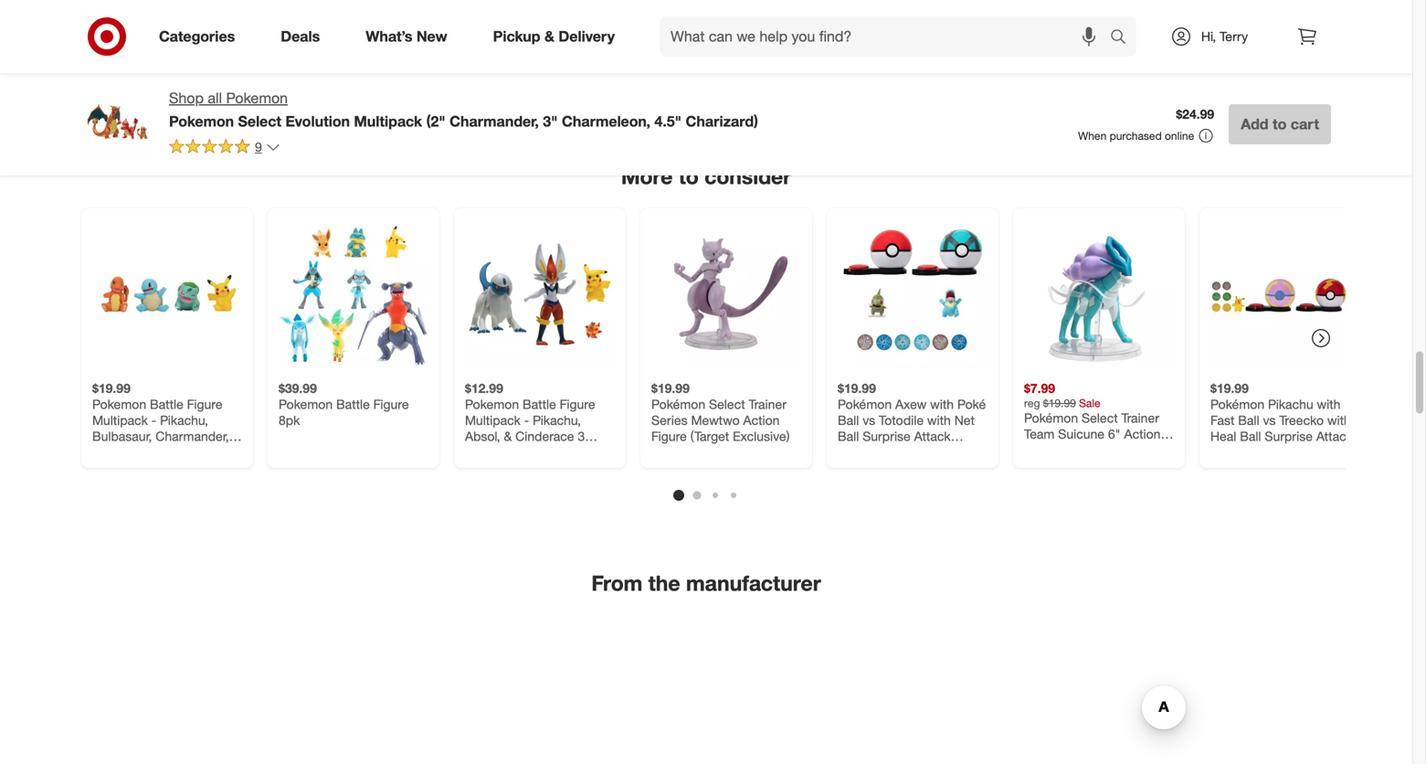 Task type: describe. For each thing, give the bounding box(es) containing it.
delivery
[[559, 27, 615, 45]]

pokemon for $19.99 pokemon battle figure multipack - pikachu, bulbasaur, charmander, & squirtle 4 pack
[[92, 396, 146, 412]]

figure for pokemon battle figure multipack - pikachu, bulbasaur, charmander, & squirtle 4 pack
[[187, 396, 223, 412]]

multipack inside shop all pokemon pokemon select evolution multipack (2" charmander,  3" charmeleon, 4.5" charizard)
[[354, 112, 422, 130]]

mewtwo
[[691, 412, 740, 428]]

- for &
[[524, 412, 529, 428]]

battle for $39.99
[[336, 396, 370, 412]]

sale
[[1079, 396, 1101, 410]]

$39.99 pokemon battle figure 8pk
[[279, 380, 409, 428]]

& inside $12.99 pokemon battle figure multipack - pikachu, absol, & cinderace 3 pack
[[504, 428, 512, 444]]

categories
[[159, 27, 235, 45]]

game for pokémon axew with poké ball vs totodile with net ball surprise attack game
[[838, 444, 873, 460]]

pokemon for $12.99 pokemon battle figure multipack - pikachu, absol, & cinderace 3 pack
[[465, 396, 519, 412]]

from
[[592, 570, 643, 596]]

terry
[[1220, 28, 1249, 44]]

pokemon for $39.99 pokemon battle figure 8pk
[[279, 396, 333, 412]]

pokemon battle figure multipack - pikachu, absol, & cinderace 3 pack image
[[465, 219, 615, 369]]

6"
[[1109, 426, 1121, 442]]

figure for pokemon battle figure 8pk
[[374, 396, 409, 412]]

from the manufacturer
[[592, 570, 821, 596]]

manufacturer
[[686, 570, 821, 596]]

what's new link
[[350, 16, 470, 57]]

fast
[[1211, 412, 1235, 428]]

(target inside "$19.99 pokémon select trainer series mewtwo action figure (target exclusive)"
[[691, 428, 730, 444]]

$12.99
[[465, 380, 503, 396]]

hi, terry
[[1202, 28, 1249, 44]]

trainer inside $7.99 reg $19.99 sale pokémon select trainer team suicune 6" action figure (target exclusive)
[[1122, 410, 1160, 426]]

8pk
[[279, 412, 300, 428]]

pikachu, for cinderace
[[533, 412, 581, 428]]

exclusive) inside "$19.99 pokémon select trainer series mewtwo action figure (target exclusive)"
[[733, 428, 790, 444]]

9
[[255, 139, 262, 155]]

action inside "$19.99 pokémon select trainer series mewtwo action figure (target exclusive)"
[[743, 412, 780, 428]]

attack for treecko
[[1317, 428, 1353, 444]]

pokémon for pokémon select trainer series mewtwo action figure (target exclusive)
[[652, 396, 706, 412]]

totodile
[[879, 412, 924, 428]]

multipack for $19.99 pokemon battle figure multipack - pikachu, bulbasaur, charmander, & squirtle 4 pack
[[92, 412, 148, 428]]

pokemon battle figure 8pk image
[[279, 219, 429, 369]]

vs for totodile
[[863, 412, 876, 428]]

$19.99 pokémon select trainer series mewtwo action figure (target exclusive)
[[652, 380, 790, 444]]

hi,
[[1202, 28, 1217, 44]]

charmander, for &
[[156, 428, 229, 444]]

poké
[[958, 396, 986, 412]]

pokémon for pokémon axew with poké ball vs totodile with net ball surprise attack game
[[838, 396, 892, 412]]

search button
[[1102, 16, 1146, 60]]

vs for treecko
[[1263, 412, 1276, 428]]

figure for pokemon battle figure multipack - pikachu, absol, & cinderace 3 pack
[[560, 396, 595, 412]]

pickup
[[493, 27, 541, 45]]

figure inside $7.99 reg $19.99 sale pokémon select trainer team suicune 6" action figure (target exclusive)
[[1025, 442, 1060, 458]]

treecko
[[1280, 412, 1324, 428]]

$39.99
[[279, 380, 317, 396]]

$19.99 pokémon axew with poké ball vs totodile with net ball surprise attack game
[[838, 380, 986, 460]]

search
[[1102, 29, 1146, 47]]

$19.99 for pokemon battle figure multipack - pikachu, bulbasaur, charmander, & squirtle 4 pack
[[92, 380, 131, 396]]

evolution
[[286, 112, 350, 130]]

charmeleon,
[[562, 112, 651, 130]]

$19.99 inside $7.99 reg $19.99 sale pokémon select trainer team suicune 6" action figure (target exclusive)
[[1044, 396, 1076, 410]]

online
[[1165, 129, 1195, 143]]

shop
[[169, 89, 204, 107]]

pokémon axew with poké ball vs totodile with net ball surprise attack game image
[[838, 219, 988, 369]]

when purchased online
[[1079, 129, 1195, 143]]



Task type: locate. For each thing, give the bounding box(es) containing it.
action inside $7.99 reg $19.99 sale pokémon select trainer team suicune 6" action figure (target exclusive)
[[1125, 426, 1161, 442]]

$19.99 up bulbasaur,
[[92, 380, 131, 396]]

pokemon inside $12.99 pokemon battle figure multipack - pikachu, absol, & cinderace 3 pack
[[465, 396, 519, 412]]

trainer inside "$19.99 pokémon select trainer series mewtwo action figure (target exclusive)"
[[749, 396, 787, 412]]

trainer
[[749, 396, 787, 412], [1122, 410, 1160, 426]]

multipack
[[354, 112, 422, 130], [92, 412, 148, 428], [465, 412, 521, 428]]

0 horizontal spatial game
[[838, 444, 873, 460]]

image of pokemon select evolution multipack (2" charmander,  3" charmeleon, 4.5" charizard) image
[[81, 88, 154, 161]]

1 pikachu, from the left
[[160, 412, 208, 428]]

multipack up the squirtle
[[92, 412, 148, 428]]

3 battle from the left
[[523, 396, 556, 412]]

9 link
[[169, 138, 280, 159]]

figure inside the $19.99 pokemon battle figure multipack - pikachu, bulbasaur, charmander, & squirtle 4 pack
[[187, 396, 223, 412]]

pokémon inside "$19.99 pokémon select trainer series mewtwo action figure (target exclusive)"
[[652, 396, 706, 412]]

1 surprise from the left
[[863, 428, 911, 444]]

2 attack from the left
[[1317, 428, 1353, 444]]

2 horizontal spatial select
[[1082, 410, 1118, 426]]

1 horizontal spatial charmander,
[[450, 112, 539, 130]]

0 horizontal spatial action
[[743, 412, 780, 428]]

$7.99
[[1025, 380, 1056, 396]]

charmander, inside shop all pokemon pokemon select evolution multipack (2" charmander,  3" charmeleon, 4.5" charizard)
[[450, 112, 539, 130]]

$19.99 up 'series'
[[652, 380, 690, 396]]

shop all pokemon pokemon select evolution multipack (2" charmander,  3" charmeleon, 4.5" charizard)
[[169, 89, 759, 130]]

1 horizontal spatial exclusive)
[[1106, 442, 1163, 458]]

$19.99 inside $19.99 pokémon axew with poké ball vs totodile with net ball surprise attack game
[[838, 380, 876, 396]]

multipack inside $12.99 pokemon battle figure multipack - pikachu, absol, & cinderace 3 pack
[[465, 412, 521, 428]]

what's
[[366, 27, 413, 45]]

1 horizontal spatial &
[[504, 428, 512, 444]]

0 horizontal spatial -
[[151, 412, 156, 428]]

pickup & delivery
[[493, 27, 615, 45]]

add
[[101, 14, 121, 28], [660, 14, 681, 28], [846, 14, 867, 28], [1033, 14, 1054, 28], [1241, 115, 1269, 133]]

game inside $19.99 pokémon axew with poké ball vs totodile with net ball surprise attack game
[[838, 444, 873, 460]]

select inside shop all pokemon pokemon select evolution multipack (2" charmander,  3" charmeleon, 4.5" charizard)
[[238, 112, 282, 130]]

$19.99 for pokémon select trainer series mewtwo action figure (target exclusive)
[[652, 380, 690, 396]]

2 horizontal spatial multipack
[[465, 412, 521, 428]]

battle up cinderace
[[523, 396, 556, 412]]

$24.99
[[1177, 106, 1215, 122]]

surprise for treecko
[[1265, 428, 1313, 444]]

pack
[[151, 444, 179, 460], [465, 444, 494, 460]]

battle for $12.99
[[523, 396, 556, 412]]

1 horizontal spatial surprise
[[1265, 428, 1313, 444]]

exclusive) inside $7.99 reg $19.99 sale pokémon select trainer team suicune 6" action figure (target exclusive)
[[1106, 442, 1163, 458]]

pack down $12.99
[[465, 444, 494, 460]]

2 vs from the left
[[1263, 412, 1276, 428]]

team
[[1025, 426, 1055, 442]]

add to cart
[[101, 14, 159, 28], [660, 14, 719, 28], [846, 14, 905, 28], [1033, 14, 1092, 28], [1241, 115, 1320, 133]]

select
[[238, 112, 282, 130], [709, 396, 745, 412], [1082, 410, 1118, 426]]

pokémon for pokémon pikachu with fast ball vs treecko with heal ball surprise attack game
[[1211, 396, 1265, 412]]

$19.99
[[92, 380, 131, 396], [652, 380, 690, 396], [838, 380, 876, 396], [1211, 380, 1249, 396], [1044, 396, 1076, 410]]

game
[[838, 444, 873, 460], [1211, 444, 1246, 460]]

action right 6" on the bottom right of page
[[1125, 426, 1161, 442]]

1 horizontal spatial multipack
[[354, 112, 422, 130]]

1 game from the left
[[838, 444, 873, 460]]

axew
[[896, 396, 927, 412]]

0 horizontal spatial battle
[[150, 396, 184, 412]]

4.5"
[[655, 112, 682, 130]]

pack inside the $19.99 pokemon battle figure multipack - pikachu, bulbasaur, charmander, & squirtle 4 pack
[[151, 444, 179, 460]]

battle
[[150, 396, 184, 412], [336, 396, 370, 412], [523, 396, 556, 412]]

pack inside $12.99 pokemon battle figure multipack - pikachu, absol, & cinderace 3 pack
[[465, 444, 494, 460]]

figure
[[187, 396, 223, 412], [374, 396, 409, 412], [560, 396, 595, 412], [652, 428, 687, 444], [1025, 442, 1060, 458]]

1 horizontal spatial attack
[[1317, 428, 1353, 444]]

surprise inside $19.99 pokémon axew with poké ball vs totodile with net ball surprise attack game
[[863, 428, 911, 444]]

1 horizontal spatial pikachu,
[[533, 412, 581, 428]]

$19.99 right the reg
[[1044, 396, 1076, 410]]

select up 9
[[238, 112, 282, 130]]

2 surprise from the left
[[1265, 428, 1313, 444]]

$19.99 inside "$19.99 pokémon select trainer series mewtwo action figure (target exclusive)"
[[652, 380, 690, 396]]

&
[[545, 27, 555, 45], [233, 428, 241, 444], [504, 428, 512, 444]]

multipack for $12.99 pokemon battle figure multipack - pikachu, absol, & cinderace 3 pack
[[465, 412, 521, 428]]

surprise down axew at the bottom of page
[[863, 428, 911, 444]]

select right 'series'
[[709, 396, 745, 412]]

pikachu, for &
[[160, 412, 208, 428]]

4
[[140, 444, 148, 460]]

pikachu
[[1269, 396, 1314, 412]]

charmander, for 3"
[[450, 112, 539, 130]]

all
[[208, 89, 222, 107]]

& inside the $19.99 pokemon battle figure multipack - pikachu, bulbasaur, charmander, & squirtle 4 pack
[[233, 428, 241, 444]]

1 horizontal spatial select
[[709, 396, 745, 412]]

figure inside $39.99 pokemon battle figure 8pk
[[374, 396, 409, 412]]

multipack left (2"
[[354, 112, 422, 130]]

with
[[931, 396, 954, 412], [1317, 396, 1341, 412], [928, 412, 951, 428], [1328, 412, 1352, 428]]

absol,
[[465, 428, 500, 444]]

1 vs from the left
[[863, 412, 876, 428]]

2 horizontal spatial battle
[[523, 396, 556, 412]]

0 horizontal spatial (target
[[691, 428, 730, 444]]

2 battle from the left
[[336, 396, 370, 412]]

to
[[124, 14, 135, 28], [684, 14, 694, 28], [870, 14, 881, 28], [1057, 14, 1067, 28], [1273, 115, 1287, 133], [679, 164, 699, 189]]

2 - from the left
[[524, 412, 529, 428]]

attack inside $19.99 pokémon pikachu with fast ball vs treecko with heal ball surprise attack game
[[1317, 428, 1353, 444]]

add to cart button
[[92, 7, 168, 36], [652, 7, 727, 36], [838, 7, 913, 36], [1025, 7, 1100, 36], [1229, 104, 1332, 144]]

attack
[[915, 428, 951, 444], [1317, 428, 1353, 444]]

3
[[578, 428, 585, 444]]

$19.99 left axew at the bottom of page
[[838, 380, 876, 396]]

surprise for totodile
[[863, 428, 911, 444]]

consider
[[705, 164, 792, 189]]

1 horizontal spatial pack
[[465, 444, 494, 460]]

$19.99 inside $19.99 pokémon pikachu with fast ball vs treecko with heal ball surprise attack game
[[1211, 380, 1249, 396]]

battle for $19.99
[[150, 396, 184, 412]]

1 horizontal spatial game
[[1211, 444, 1246, 460]]

(target
[[691, 428, 730, 444], [1064, 442, 1102, 458]]

attack for totodile
[[915, 428, 951, 444]]

pokémon inside $19.99 pokémon axew with poké ball vs totodile with net ball surprise attack game
[[838, 396, 892, 412]]

$19.99 pokémon pikachu with fast ball vs treecko with heal ball surprise attack game
[[1211, 380, 1353, 460]]

figure inside $12.99 pokemon battle figure multipack - pikachu, absol, & cinderace 3 pack
[[560, 396, 595, 412]]

game inside $19.99 pokémon pikachu with fast ball vs treecko with heal ball surprise attack game
[[1211, 444, 1246, 460]]

categories link
[[143, 16, 258, 57]]

- for charmander,
[[151, 412, 156, 428]]

(target left 6" on the bottom right of page
[[1064, 442, 1102, 458]]

more to consider
[[621, 164, 792, 189]]

select inside $7.99 reg $19.99 sale pokémon select trainer team suicune 6" action figure (target exclusive)
[[1082, 410, 1118, 426]]

& right the absol,
[[504, 428, 512, 444]]

pokemon battle figure multipack - pikachu, bulbasaur, charmander, & squirtle 4 pack image
[[92, 219, 242, 369]]

0 horizontal spatial select
[[238, 112, 282, 130]]

- inside the $19.99 pokemon battle figure multipack - pikachu, bulbasaur, charmander, & squirtle 4 pack
[[151, 412, 156, 428]]

3"
[[543, 112, 558, 130]]

pokémon inside $7.99 reg $19.99 sale pokémon select trainer team suicune 6" action figure (target exclusive)
[[1025, 410, 1079, 426]]

vs left 'treecko'
[[1263, 412, 1276, 428]]

cart
[[138, 14, 159, 28], [697, 14, 719, 28], [884, 14, 905, 28], [1070, 14, 1092, 28], [1291, 115, 1320, 133]]

pokemon inside $39.99 pokemon battle figure 8pk
[[279, 396, 333, 412]]

charizard)
[[686, 112, 759, 130]]

pikachu, right bulbasaur,
[[160, 412, 208, 428]]

cinderace
[[516, 428, 574, 444]]

pikachu, right the absol,
[[533, 412, 581, 428]]

select right team
[[1082, 410, 1118, 426]]

pokemon
[[226, 89, 288, 107], [169, 112, 234, 130], [92, 396, 146, 412], [279, 396, 333, 412], [465, 396, 519, 412]]

new
[[417, 27, 448, 45]]

vs inside $19.99 pokémon pikachu with fast ball vs treecko with heal ball surprise attack game
[[1263, 412, 1276, 428]]

multipack down $12.99
[[465, 412, 521, 428]]

charmander,
[[450, 112, 539, 130], [156, 428, 229, 444]]

battle inside the $19.99 pokemon battle figure multipack - pikachu, bulbasaur, charmander, & squirtle 4 pack
[[150, 396, 184, 412]]

pikachu, inside $12.99 pokemon battle figure multipack - pikachu, absol, & cinderace 3 pack
[[533, 412, 581, 428]]

trainer right mewtwo
[[749, 396, 787, 412]]

pack right 4
[[151, 444, 179, 460]]

vs
[[863, 412, 876, 428], [1263, 412, 1276, 428]]

vs inside $19.99 pokémon axew with poké ball vs totodile with net ball surprise attack game
[[863, 412, 876, 428]]

$19.99 pokemon battle figure multipack - pikachu, bulbasaur, charmander, & squirtle 4 pack
[[92, 380, 241, 460]]

1 horizontal spatial action
[[1125, 426, 1161, 442]]

deals
[[281, 27, 320, 45]]

0 horizontal spatial vs
[[863, 412, 876, 428]]

vs left totodile
[[863, 412, 876, 428]]

$19.99 inside the $19.99 pokemon battle figure multipack - pikachu, bulbasaur, charmander, & squirtle 4 pack
[[92, 380, 131, 396]]

pokémon pikachu with fast ball vs treecko with heal ball surprise attack game image
[[1211, 219, 1361, 369]]

ball
[[838, 412, 859, 428], [1239, 412, 1260, 428], [838, 428, 859, 444], [1240, 428, 1262, 444]]

battle inside $12.99 pokemon battle figure multipack - pikachu, absol, & cinderace 3 pack
[[523, 396, 556, 412]]

heal
[[1211, 428, 1237, 444]]

-
[[151, 412, 156, 428], [524, 412, 529, 428]]

suicune
[[1059, 426, 1105, 442]]

- inside $12.99 pokemon battle figure multipack - pikachu, absol, & cinderace 3 pack
[[524, 412, 529, 428]]

pikachu, inside the $19.99 pokemon battle figure multipack - pikachu, bulbasaur, charmander, & squirtle 4 pack
[[160, 412, 208, 428]]

$19.99 up fast
[[1211, 380, 1249, 396]]

0 horizontal spatial trainer
[[749, 396, 787, 412]]

pokémon select trainer series mewtwo action figure (target exclusive) image
[[652, 219, 802, 369]]

1 horizontal spatial (target
[[1064, 442, 1102, 458]]

game for pokémon pikachu with fast ball vs treecko with heal ball surprise attack game
[[1211, 444, 1246, 460]]

1 horizontal spatial trainer
[[1122, 410, 1160, 426]]

surprise down pikachu
[[1265, 428, 1313, 444]]

0 horizontal spatial attack
[[915, 428, 951, 444]]

squirtle
[[92, 444, 137, 460]]

(2"
[[426, 112, 446, 130]]

pokémon select trainer team suicune 6" action figure (target exclusive) image
[[1025, 219, 1174, 369]]

action
[[743, 412, 780, 428], [1125, 426, 1161, 442]]

2 game from the left
[[1211, 444, 1246, 460]]

battle up bulbasaur,
[[150, 396, 184, 412]]

series
[[652, 412, 688, 428]]

surprise
[[863, 428, 911, 444], [1265, 428, 1313, 444]]

pokémon inside $19.99 pokémon pikachu with fast ball vs treecko with heal ball surprise attack game
[[1211, 396, 1265, 412]]

1 horizontal spatial vs
[[1263, 412, 1276, 428]]

multipack inside the $19.99 pokemon battle figure multipack - pikachu, bulbasaur, charmander, & squirtle 4 pack
[[92, 412, 148, 428]]

reg
[[1025, 396, 1041, 410]]

what's new
[[366, 27, 448, 45]]

1 pack from the left
[[151, 444, 179, 460]]

0 horizontal spatial multipack
[[92, 412, 148, 428]]

2 pack from the left
[[465, 444, 494, 460]]

pokémon
[[652, 396, 706, 412], [838, 396, 892, 412], [1211, 396, 1265, 412], [1025, 410, 1079, 426]]

net
[[955, 412, 975, 428]]

$7.99 reg $19.99 sale pokémon select trainer team suicune 6" action figure (target exclusive)
[[1025, 380, 1163, 458]]

(target right 'series'
[[691, 428, 730, 444]]

pickup & delivery link
[[478, 16, 638, 57]]

battle right $39.99
[[336, 396, 370, 412]]

more
[[621, 164, 673, 189]]

when
[[1079, 129, 1107, 143]]

1 battle from the left
[[150, 396, 184, 412]]

attack inside $19.99 pokémon axew with poké ball vs totodile with net ball surprise attack game
[[915, 428, 951, 444]]

$12.99 pokemon battle figure multipack - pikachu, absol, & cinderace 3 pack
[[465, 380, 595, 460]]

battle inside $39.99 pokemon battle figure 8pk
[[336, 396, 370, 412]]

What can we help you find? suggestions appear below search field
[[660, 16, 1115, 57]]

exclusive)
[[733, 428, 790, 444], [1106, 442, 1163, 458]]

charmander, left '3"'
[[450, 112, 539, 130]]

deals link
[[265, 16, 343, 57]]

0 horizontal spatial charmander,
[[156, 428, 229, 444]]

1 vertical spatial charmander,
[[156, 428, 229, 444]]

pokemon inside the $19.99 pokemon battle figure multipack - pikachu, bulbasaur, charmander, & squirtle 4 pack
[[92, 396, 146, 412]]

select inside "$19.99 pokémon select trainer series mewtwo action figure (target exclusive)"
[[709, 396, 745, 412]]

1 horizontal spatial -
[[524, 412, 529, 428]]

figure inside "$19.99 pokémon select trainer series mewtwo action figure (target exclusive)"
[[652, 428, 687, 444]]

the
[[649, 570, 681, 596]]

$19.99 for pokémon pikachu with fast ball vs treecko with heal ball surprise attack game
[[1211, 380, 1249, 396]]

action right mewtwo
[[743, 412, 780, 428]]

& inside pickup & delivery link
[[545, 27, 555, 45]]

charmander, right 4
[[156, 428, 229, 444]]

& right pickup
[[545, 27, 555, 45]]

$19.99 for pokémon axew with poké ball vs totodile with net ball surprise attack game
[[838, 380, 876, 396]]

0 vertical spatial charmander,
[[450, 112, 539, 130]]

purchased
[[1110, 129, 1162, 143]]

2 horizontal spatial &
[[545, 27, 555, 45]]

& left '8pk'
[[233, 428, 241, 444]]

(target inside $7.99 reg $19.99 sale pokémon select trainer team suicune 6" action figure (target exclusive)
[[1064, 442, 1102, 458]]

trainer right 6" on the bottom right of page
[[1122, 410, 1160, 426]]

pikachu,
[[160, 412, 208, 428], [533, 412, 581, 428]]

1 - from the left
[[151, 412, 156, 428]]

surprise inside $19.99 pokémon pikachu with fast ball vs treecko with heal ball surprise attack game
[[1265, 428, 1313, 444]]

1 horizontal spatial battle
[[336, 396, 370, 412]]

0 horizontal spatial pikachu,
[[160, 412, 208, 428]]

charmander, inside the $19.99 pokemon battle figure multipack - pikachu, bulbasaur, charmander, & squirtle 4 pack
[[156, 428, 229, 444]]

2 pikachu, from the left
[[533, 412, 581, 428]]

0 horizontal spatial pack
[[151, 444, 179, 460]]

0 horizontal spatial surprise
[[863, 428, 911, 444]]

0 horizontal spatial &
[[233, 428, 241, 444]]

bulbasaur,
[[92, 428, 152, 444]]

1 attack from the left
[[915, 428, 951, 444]]

0 horizontal spatial exclusive)
[[733, 428, 790, 444]]



Task type: vqa. For each thing, say whether or not it's contained in the screenshot.
single
no



